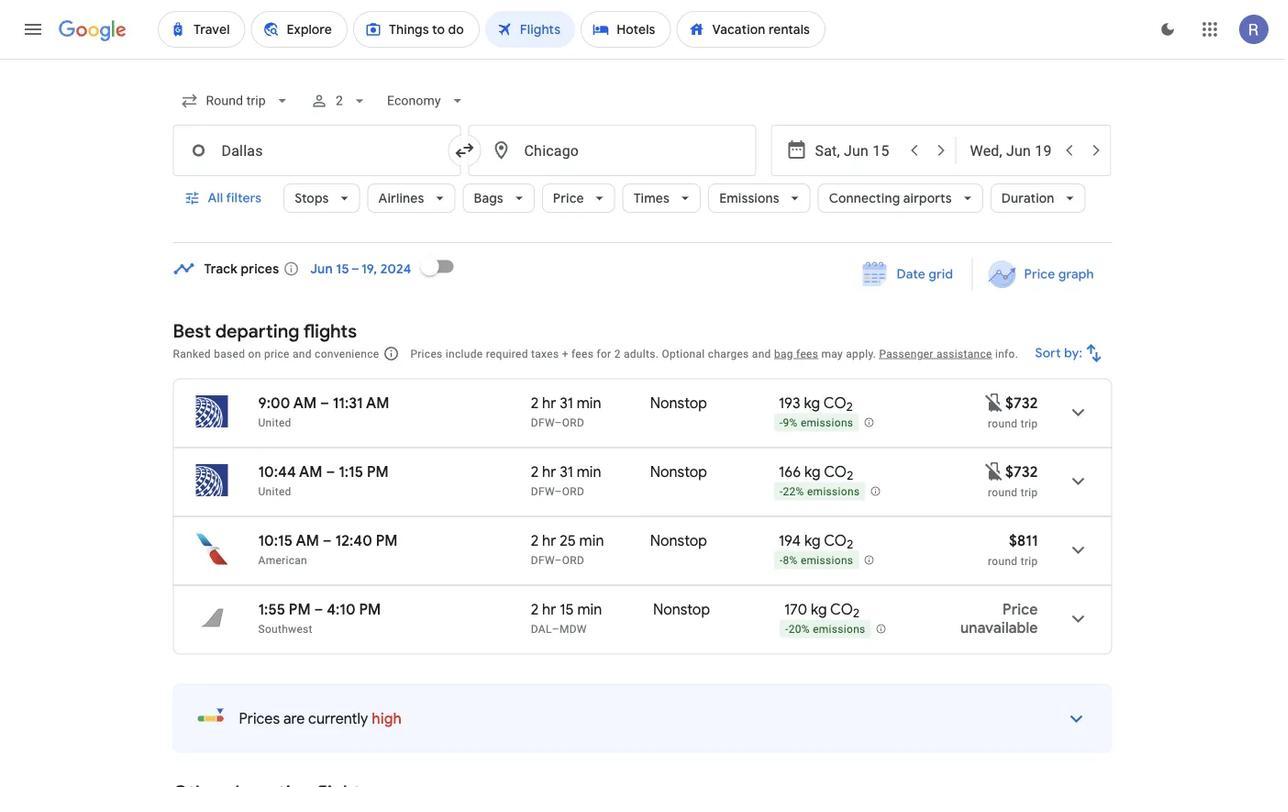 Task type: locate. For each thing, give the bounding box(es) containing it.
prices left are
[[239, 709, 280, 728]]

leaves dallas/fort worth international airport at 10:44 am on saturday, june 15 and arrives at o'hare international airport at 1:15 pm on saturday, june 15. element
[[258, 463, 389, 481]]

1:55
[[258, 600, 285, 619]]

None search field
[[173, 79, 1113, 243]]

apply.
[[846, 347, 877, 360]]

co up -22% emissions
[[824, 463, 847, 481]]

dfw
[[531, 416, 555, 429], [531, 485, 555, 498], [531, 554, 555, 567]]

pm right '12:40'
[[376, 531, 398, 550]]

1 vertical spatial 2 hr 31 min dfw – ord
[[531, 463, 602, 498]]

3 round from the top
[[988, 555, 1018, 568]]

emissions down 193 kg co 2
[[801, 417, 854, 430]]

0 vertical spatial trip
[[1021, 417, 1038, 430]]

732 us dollars text field left flight details. leaves dallas/fort worth international airport at 10:44 am on saturday, june 15 and arrives at o'hare international airport at 1:15 pm on saturday, june 15. icon
[[1006, 463, 1038, 481]]

min up total duration 2 hr 25 min. element
[[577, 463, 602, 481]]

sort by:
[[1036, 345, 1083, 362]]

unavailable
[[961, 619, 1038, 637]]

$732 left flight details. leaves dallas/fort worth international airport at 10:44 am on saturday, june 15 and arrives at o'hare international airport at 1:15 pm on saturday, june 15. icon
[[1006, 463, 1038, 481]]

emissions for 194
[[801, 554, 854, 567]]

0 vertical spatial total duration 2 hr 31 min. element
[[531, 394, 650, 415]]

ranked based on price and convenience
[[173, 347, 379, 360]]

20%
[[789, 623, 810, 636]]

31 up "25"
[[560, 463, 573, 481]]

nonstop for 170
[[653, 600, 710, 619]]

connecting airports
[[829, 190, 952, 206]]

nonstop for 166
[[650, 463, 708, 481]]

2 ord from the top
[[562, 485, 585, 498]]

round down $811 text box
[[988, 555, 1018, 568]]

trip left 'flight details. leaves dallas/fort worth international airport at 9:00 am on saturday, june 15 and arrives at o'hare international airport at 11:31 am on saturday, june 15.' image
[[1021, 417, 1038, 430]]

prices are currently high
[[239, 709, 402, 728]]

price left the graph
[[1024, 266, 1055, 283]]

-
[[780, 417, 783, 430], [780, 486, 783, 498], [780, 554, 783, 567], [786, 623, 789, 636]]

-22% emissions
[[780, 486, 860, 498]]

2 hr 31 min dfw – ord for am
[[531, 394, 602, 429]]

1 and from the left
[[293, 347, 312, 360]]

- down 194
[[780, 554, 783, 567]]

2 trip from the top
[[1021, 486, 1038, 499]]

adults.
[[624, 347, 659, 360]]

kg for 166
[[805, 463, 821, 481]]

0 vertical spatial 2 hr 31 min dfw – ord
[[531, 394, 602, 429]]

- for 170
[[786, 623, 789, 636]]

2 $732 from the top
[[1006, 463, 1038, 481]]

nonstop flight. element for 194
[[650, 531, 708, 553]]

2 dfw from the top
[[531, 485, 555, 498]]

all filters button
[[173, 176, 276, 220]]

12:40
[[335, 531, 372, 550]]

pm right 4:10 on the left bottom
[[359, 600, 381, 619]]

price right bags popup button
[[553, 190, 584, 206]]

31 for pm
[[560, 463, 573, 481]]

– left '12:40'
[[323, 531, 332, 550]]

min right 15
[[578, 600, 602, 619]]

hr left "25"
[[542, 531, 556, 550]]

am right 10:44
[[299, 463, 323, 481]]

dfw for 11:31 am
[[531, 416, 555, 429]]

31 down +
[[560, 394, 573, 412]]

co inside 193 kg co 2
[[824, 394, 847, 412]]

airlines
[[379, 190, 424, 206]]

1 trip from the top
[[1021, 417, 1038, 430]]

hr for 12:40 pm
[[542, 531, 556, 550]]

1 vertical spatial price
[[1024, 266, 1055, 283]]

10:44 am – 1:15 pm united
[[258, 463, 389, 498]]

kg inside 194 kg co 2
[[805, 531, 821, 550]]

3 dfw from the top
[[531, 554, 555, 567]]

15 – 19,
[[336, 261, 377, 277]]

round trip for 193
[[988, 417, 1038, 430]]

kg inside "166 kg co 2"
[[805, 463, 821, 481]]

co inside 194 kg co 2
[[824, 531, 847, 550]]

2 732 us dollars text field from the top
[[1006, 463, 1038, 481]]

co up -9% emissions
[[824, 394, 847, 412]]

0 vertical spatial prices
[[411, 347, 443, 360]]

total duration 2 hr 31 min. element up total duration 2 hr 25 min. element
[[531, 463, 650, 484]]

1 $732 from the top
[[1006, 394, 1038, 412]]

0 vertical spatial dfw
[[531, 416, 555, 429]]

1 horizontal spatial and
[[752, 347, 771, 360]]

am inside 10:15 am – 12:40 pm american
[[296, 531, 319, 550]]

fees right +
[[572, 347, 594, 360]]

pm right 1:15
[[367, 463, 389, 481]]

min right "25"
[[580, 531, 604, 550]]

co inside 170 kg co 2
[[831, 600, 853, 619]]

total duration 2 hr 31 min. element
[[531, 394, 650, 415], [531, 463, 650, 484]]

best departing flights main content
[[173, 245, 1113, 787]]

0 vertical spatial ord
[[562, 416, 585, 429]]

0 vertical spatial united
[[258, 416, 292, 429]]

price for price graph
[[1024, 266, 1055, 283]]

nonstop flight. element for 170
[[653, 600, 710, 622]]

track
[[204, 261, 238, 277]]

jun 15 – 19, 2024
[[310, 261, 412, 277]]

and left the bag on the top right of page
[[752, 347, 771, 360]]

– left 1:15
[[326, 463, 335, 481]]

price inside price unavailable
[[1003, 600, 1038, 619]]

1 united from the top
[[258, 416, 292, 429]]

ord
[[562, 416, 585, 429], [562, 485, 585, 498], [562, 554, 585, 567]]

am
[[293, 394, 317, 412], [366, 394, 389, 412], [299, 463, 323, 481], [296, 531, 319, 550]]

dfw for 1:15 pm
[[531, 485, 555, 498]]

round
[[988, 417, 1018, 430], [988, 486, 1018, 499], [988, 555, 1018, 568]]

emissions
[[720, 190, 780, 206]]

1 dfw from the top
[[531, 416, 555, 429]]

2 vertical spatial trip
[[1021, 555, 1038, 568]]

flight details. leaves dallas love field at 1:55 pm on saturday, june 15 and arrives at chicago midway international airport at 4:10 pm on saturday, june 15. image
[[1057, 597, 1101, 641]]

732 us dollars text field down sort
[[1006, 394, 1038, 412]]

loading results progress bar
[[0, 59, 1286, 62]]

emissions for 170
[[813, 623, 866, 636]]

dfw down taxes
[[531, 416, 555, 429]]

american
[[258, 554, 307, 567]]

Arrival time: 4:10 PM. text field
[[327, 600, 381, 619]]

bag fees button
[[774, 347, 819, 360]]

and right price
[[293, 347, 312, 360]]

3 trip from the top
[[1021, 555, 1038, 568]]

grid
[[929, 266, 954, 283]]

3 ord from the top
[[562, 554, 585, 567]]

- for 166
[[780, 486, 783, 498]]

pm inside 10:15 am – 12:40 pm american
[[376, 531, 398, 550]]

best
[[173, 319, 211, 343]]

nonstop flight. element for 166
[[650, 463, 708, 484]]

8%
[[783, 554, 798, 567]]

round for 193
[[988, 417, 1018, 430]]

nonstop for 193
[[650, 394, 708, 412]]

– inside "1:55 pm – 4:10 pm southwest"
[[314, 600, 323, 619]]

nonstop
[[650, 394, 708, 412], [650, 463, 708, 481], [650, 531, 708, 550], [653, 600, 710, 619]]

2 hr 25 min dfw – ord
[[531, 531, 604, 567]]

flight details. leaves dallas/fort worth international airport at 9:00 am on saturday, june 15 and arrives at o'hare international airport at 11:31 am on saturday, june 15. image
[[1057, 390, 1101, 435]]

31 for am
[[560, 394, 573, 412]]

2 hr 31 min dfw – ord down +
[[531, 394, 602, 429]]

all filters
[[208, 190, 262, 206]]

2 31 from the top
[[560, 463, 573, 481]]

1 vertical spatial $732
[[1006, 463, 1038, 481]]

2 round trip from the top
[[988, 486, 1038, 499]]

3 hr from the top
[[542, 531, 556, 550]]

1 vertical spatial prices
[[239, 709, 280, 728]]

am inside 10:44 am – 1:15 pm united
[[299, 463, 323, 481]]

1 vertical spatial dfw
[[531, 485, 555, 498]]

0 horizontal spatial and
[[293, 347, 312, 360]]

min down for in the top of the page
[[577, 394, 602, 412]]

taxes
[[531, 347, 559, 360]]

2 vertical spatial round
[[988, 555, 1018, 568]]

dfw up 2 hr 25 min dfw – ord
[[531, 485, 555, 498]]

dfw inside 2 hr 25 min dfw – ord
[[531, 554, 555, 567]]

optional
[[662, 347, 705, 360]]

total duration 2 hr 15 min. element
[[531, 600, 653, 622]]

10:44
[[258, 463, 296, 481]]

2 round from the top
[[988, 486, 1018, 499]]

dal
[[531, 623, 552, 635]]

prices
[[411, 347, 443, 360], [239, 709, 280, 728]]

hr inside 2 hr 25 min dfw – ord
[[542, 531, 556, 550]]

nonstop flight. element
[[650, 394, 708, 415], [650, 463, 708, 484], [650, 531, 708, 553], [653, 600, 710, 622]]

2 and from the left
[[752, 347, 771, 360]]

ord down "25"
[[562, 554, 585, 567]]

co up -20% emissions
[[831, 600, 853, 619]]

stops button
[[284, 176, 360, 220]]

price inside price popup button
[[553, 190, 584, 206]]

price
[[264, 347, 290, 360]]

prices
[[241, 261, 279, 277]]

filters
[[226, 190, 262, 206]]

price button
[[542, 176, 616, 220]]

1 31 from the top
[[560, 394, 573, 412]]

0 vertical spatial round trip
[[988, 417, 1038, 430]]

None text field
[[173, 125, 461, 176]]

0 vertical spatial $732
[[1006, 394, 1038, 412]]

2 united from the top
[[258, 485, 292, 498]]

ord for 12:40 pm
[[562, 554, 585, 567]]

1 round from the top
[[988, 417, 1018, 430]]

round down this price for this flight doesn't include overhead bin access. if you need a carry-on bag, use the bags filter to update prices. image
[[988, 486, 1018, 499]]

hr down taxes
[[542, 394, 556, 412]]

kg up -9% emissions
[[804, 394, 821, 412]]

+
[[562, 347, 569, 360]]

Return text field
[[970, 126, 1055, 175]]

flights
[[303, 319, 357, 343]]

0 horizontal spatial fees
[[572, 347, 594, 360]]

0 horizontal spatial prices
[[239, 709, 280, 728]]

prices right learn more about ranking image
[[411, 347, 443, 360]]

times button
[[623, 176, 701, 220]]

track prices
[[204, 261, 279, 277]]

hr for 4:10 pm
[[542, 600, 556, 619]]

$732 down sort
[[1006, 394, 1038, 412]]

None text field
[[468, 125, 757, 176]]

None field
[[173, 84, 299, 117], [380, 84, 474, 117], [173, 84, 299, 117], [380, 84, 474, 117]]

min for 194
[[580, 531, 604, 550]]

- for 193
[[780, 417, 783, 430]]

– left '11:31'
[[320, 394, 329, 412]]

emissions down 194 kg co 2
[[801, 554, 854, 567]]

732 US dollars text field
[[1006, 394, 1038, 412], [1006, 463, 1038, 481]]

trip up $811 text box
[[1021, 486, 1038, 499]]

2 inside 193 kg co 2
[[847, 399, 853, 415]]

hr up 2 hr 25 min dfw – ord
[[542, 463, 556, 481]]

2 2 hr 31 min dfw – ord from the top
[[531, 463, 602, 498]]

Departure time: 9:00 AM. text field
[[258, 394, 317, 412]]

732 us dollars text field for 193
[[1006, 394, 1038, 412]]

am up "american"
[[296, 531, 319, 550]]

$811 round trip
[[988, 531, 1038, 568]]

learn more about tracked prices image
[[283, 261, 299, 277]]

1 732 us dollars text field from the top
[[1006, 394, 1038, 412]]

10:15 am – 12:40 pm american
[[258, 531, 398, 567]]

9:00
[[258, 394, 290, 412]]

are
[[284, 709, 305, 728]]

mdw
[[560, 623, 587, 635]]

none text field inside search box
[[468, 125, 757, 176]]

1 vertical spatial round
[[988, 486, 1018, 499]]

2 vertical spatial price
[[1003, 600, 1038, 619]]

total duration 2 hr 31 min. element down for in the top of the page
[[531, 394, 650, 415]]

assistance
[[937, 347, 993, 360]]

194
[[779, 531, 801, 550]]

0 vertical spatial price
[[553, 190, 584, 206]]

am right 9:00
[[293, 394, 317, 412]]

– inside 10:44 am – 1:15 pm united
[[326, 463, 335, 481]]

2 inside "166 kg co 2"
[[847, 468, 854, 484]]

- for 194
[[780, 554, 783, 567]]

1 vertical spatial united
[[258, 485, 292, 498]]

2 hr 31 min dfw – ord
[[531, 394, 602, 429], [531, 463, 602, 498]]

round down this price for this flight doesn't include overhead bin access. if you need a carry-on bag, use the bags filter to update prices. icon
[[988, 417, 1018, 430]]

1 total duration 2 hr 31 min. element from the top
[[531, 394, 650, 415]]

emissions down "166 kg co 2"
[[807, 486, 860, 498]]

ord down +
[[562, 416, 585, 429]]

sort
[[1036, 345, 1062, 362]]

trip down $811
[[1021, 555, 1038, 568]]

1 hr from the top
[[542, 394, 556, 412]]

total duration 2 hr 31 min. element for 166
[[531, 463, 650, 484]]

1 2 hr 31 min dfw – ord from the top
[[531, 394, 602, 429]]

fees right the bag on the top right of page
[[797, 347, 819, 360]]

min inside 2 hr 25 min dfw – ord
[[580, 531, 604, 550]]

–
[[320, 394, 329, 412], [555, 416, 562, 429], [326, 463, 335, 481], [555, 485, 562, 498], [323, 531, 332, 550], [555, 554, 562, 567], [314, 600, 323, 619], [552, 623, 560, 635]]

- down 170
[[786, 623, 789, 636]]

2 hr 31 min dfw – ord up "25"
[[531, 463, 602, 498]]

emissions for 193
[[801, 417, 854, 430]]

1 vertical spatial 732 us dollars text field
[[1006, 463, 1038, 481]]

united inside 9:00 am – 11:31 am united
[[258, 416, 292, 429]]

am for 11:31 am
[[293, 394, 317, 412]]

1 horizontal spatial fees
[[797, 347, 819, 360]]

co up the -8% emissions at bottom
[[824, 531, 847, 550]]

170
[[785, 600, 808, 619]]

round trip down this price for this flight doesn't include overhead bin access. if you need a carry-on bag, use the bags filter to update prices. image
[[988, 486, 1038, 499]]

2 vertical spatial ord
[[562, 554, 585, 567]]

hr inside 2 hr 15 min dal – mdw
[[542, 600, 556, 619]]

2 inside 170 kg co 2
[[853, 606, 860, 621]]

pm
[[367, 463, 389, 481], [376, 531, 398, 550], [289, 600, 311, 619], [359, 600, 381, 619]]

round trip down this price for this flight doesn't include overhead bin access. if you need a carry-on bag, use the bags filter to update prices. icon
[[988, 417, 1038, 430]]

1 vertical spatial trip
[[1021, 486, 1038, 499]]

Departure time: 1:55 PM. text field
[[258, 600, 311, 619]]

- down 166
[[780, 486, 783, 498]]

1 vertical spatial ord
[[562, 485, 585, 498]]

1 horizontal spatial prices
[[411, 347, 443, 360]]

1 vertical spatial total duration 2 hr 31 min. element
[[531, 463, 650, 484]]

hr left 15
[[542, 600, 556, 619]]

2 vertical spatial dfw
[[531, 554, 555, 567]]

leaves dallas/fort worth international airport at 9:00 am on saturday, june 15 and arrives at o'hare international airport at 11:31 am on saturday, june 15. element
[[258, 394, 389, 412]]

0 vertical spatial round
[[988, 417, 1018, 430]]

- down 193
[[780, 417, 783, 430]]

2 hr 15 min dal – mdw
[[531, 600, 602, 635]]

price inside price graph button
[[1024, 266, 1055, 283]]

1 ord from the top
[[562, 416, 585, 429]]

trip
[[1021, 417, 1038, 430], [1021, 486, 1038, 499], [1021, 555, 1038, 568]]

flight details. leaves dallas/fort worth international airport at 10:44 am on saturday, june 15 and arrives at o'hare international airport at 1:15 pm on saturday, june 15. image
[[1057, 459, 1101, 503]]

prices for prices are currently high
[[239, 709, 280, 728]]

min inside 2 hr 15 min dal – mdw
[[578, 600, 602, 619]]

$732 for 193
[[1006, 394, 1038, 412]]

kg up -22% emissions
[[805, 463, 821, 481]]

bag
[[774, 347, 794, 360]]

united down 10:44
[[258, 485, 292, 498]]

Arrival time: 1:15 PM. text field
[[339, 463, 389, 481]]

2 inside 2 hr 15 min dal – mdw
[[531, 600, 539, 619]]

emissions down 170 kg co 2
[[813, 623, 866, 636]]

– down "25"
[[555, 554, 562, 567]]

ord inside 2 hr 25 min dfw – ord
[[562, 554, 585, 567]]

1 round trip from the top
[[988, 417, 1038, 430]]

united inside 10:44 am – 1:15 pm united
[[258, 485, 292, 498]]

united down 9:00
[[258, 416, 292, 429]]

1 vertical spatial round trip
[[988, 486, 1038, 499]]

ord up "25"
[[562, 485, 585, 498]]

pm inside 10:44 am – 1:15 pm united
[[367, 463, 389, 481]]

co inside "166 kg co 2"
[[824, 463, 847, 481]]

kg inside 170 kg co 2
[[811, 600, 827, 619]]

1 vertical spatial 31
[[560, 463, 573, 481]]

price left flight details. leaves dallas love field at 1:55 pm on saturday, june 15 and arrives at chicago midway international airport at 4:10 pm on saturday, june 15. "icon"
[[1003, 600, 1038, 619]]

2 hr from the top
[[542, 463, 556, 481]]

4 hr from the top
[[542, 600, 556, 619]]

leaves dallas/fort worth international airport at 10:15 am on saturday, june 15 and arrives at o'hare international airport at 12:40 pm on saturday, june 15. element
[[258, 531, 398, 550]]

required
[[486, 347, 528, 360]]

dfw down total duration 2 hr 25 min. element
[[531, 554, 555, 567]]

dfw for 12:40 pm
[[531, 554, 555, 567]]

2 total duration 2 hr 31 min. element from the top
[[531, 463, 650, 484]]

pm for 12:40 pm
[[376, 531, 398, 550]]

– down total duration 2 hr 15 min. 'element'
[[552, 623, 560, 635]]

kg up the -8% emissions at bottom
[[805, 531, 821, 550]]

0 vertical spatial 31
[[560, 394, 573, 412]]

0 vertical spatial 732 us dollars text field
[[1006, 394, 1038, 412]]

price graph button
[[977, 258, 1109, 291]]

kg up -20% emissions
[[811, 600, 827, 619]]

– left 4:10 on the left bottom
[[314, 600, 323, 619]]

co
[[824, 394, 847, 412], [824, 463, 847, 481], [824, 531, 847, 550], [831, 600, 853, 619]]

– inside 9:00 am – 11:31 am united
[[320, 394, 329, 412]]

2024
[[381, 261, 412, 277]]

min
[[577, 394, 602, 412], [577, 463, 602, 481], [580, 531, 604, 550], [578, 600, 602, 619]]

kg for 170
[[811, 600, 827, 619]]

kg inside 193 kg co 2
[[804, 394, 821, 412]]

2 fees from the left
[[797, 347, 819, 360]]



Task type: describe. For each thing, give the bounding box(es) containing it.
4:10
[[327, 600, 356, 619]]

bags button
[[463, 176, 535, 220]]

date grid button
[[849, 258, 968, 291]]

kg for 193
[[804, 394, 821, 412]]

on
[[248, 347, 261, 360]]

am for 12:40 pm
[[296, 531, 319, 550]]

duration button
[[991, 176, 1086, 220]]

all
[[208, 190, 223, 206]]

learn more about ranking image
[[383, 345, 400, 362]]

$732 for 166
[[1006, 463, 1038, 481]]

193
[[779, 394, 801, 412]]

1 fees from the left
[[572, 347, 594, 360]]

more details image
[[1055, 697, 1099, 741]]

departing
[[215, 319, 300, 343]]

total duration 2 hr 31 min. element for 193
[[531, 394, 650, 415]]

jun
[[310, 261, 333, 277]]

11:31
[[333, 394, 363, 412]]

– down +
[[555, 416, 562, 429]]

15
[[560, 600, 574, 619]]

passenger
[[880, 347, 934, 360]]

find the best price region
[[173, 245, 1113, 306]]

price unavailable
[[961, 600, 1038, 637]]

-9% emissions
[[780, 417, 854, 430]]

connecting
[[829, 190, 901, 206]]

prices include required taxes + fees for 2 adults. optional charges and bag fees may apply. passenger assistance
[[411, 347, 993, 360]]

22%
[[783, 486, 804, 498]]

Departure text field
[[815, 126, 900, 175]]

none search field containing all filters
[[173, 79, 1113, 243]]

am for 1:15 pm
[[299, 463, 323, 481]]

round for 166
[[988, 486, 1018, 499]]

may
[[822, 347, 843, 360]]

date grid
[[897, 266, 954, 283]]

pm for 1:15 pm
[[367, 463, 389, 481]]

2 inside popup button
[[336, 93, 343, 108]]

for
[[597, 347, 612, 360]]

swap origin and destination. image
[[454, 139, 476, 162]]

united for 10:44
[[258, 485, 292, 498]]

stops
[[295, 190, 329, 206]]

bags
[[474, 190, 504, 206]]

trip inside $811 round trip
[[1021, 555, 1038, 568]]

– inside 2 hr 25 min dfw – ord
[[555, 554, 562, 567]]

Arrival time: 12:40 PM. text field
[[335, 531, 398, 550]]

prices for prices include required taxes + fees for 2 adults. optional charges and bag fees may apply. passenger assistance
[[411, 347, 443, 360]]

by:
[[1065, 345, 1083, 362]]

$811
[[1009, 531, 1038, 550]]

duration
[[1002, 190, 1055, 206]]

flight details. leaves dallas/fort worth international airport at 10:15 am on saturday, june 15 and arrives at o'hare international airport at 12:40 pm on saturday, june 15. image
[[1057, 528, 1101, 572]]

trip for 193
[[1021, 417, 1038, 430]]

min for 193
[[577, 394, 602, 412]]

change appearance image
[[1146, 7, 1190, 51]]

ord for 1:15 pm
[[562, 485, 585, 498]]

southwest
[[258, 623, 313, 635]]

best departing flights
[[173, 319, 357, 343]]

732 us dollars text field for 166
[[1006, 463, 1038, 481]]

emissions button
[[709, 176, 811, 220]]

currently
[[308, 709, 368, 728]]

-20% emissions
[[786, 623, 866, 636]]

date
[[897, 266, 926, 283]]

811 US dollars text field
[[1009, 531, 1038, 550]]

times
[[634, 190, 670, 206]]

co for 170
[[831, 600, 853, 619]]

hr for 11:31 am
[[542, 394, 556, 412]]

nonstop for 194
[[650, 531, 708, 550]]

trip for 166
[[1021, 486, 1038, 499]]

– inside 10:15 am – 12:40 pm american
[[323, 531, 332, 550]]

1:55 pm – 4:10 pm southwest
[[258, 600, 381, 635]]

10:15
[[258, 531, 293, 550]]

2 inside 194 kg co 2
[[847, 537, 854, 553]]

price for price unavailable
[[1003, 600, 1038, 619]]

193 kg co 2
[[779, 394, 853, 415]]

round trip for 166
[[988, 486, 1038, 499]]

Departure time: 10:44 AM. text field
[[258, 463, 323, 481]]

25
[[560, 531, 576, 550]]

price for price
[[553, 190, 584, 206]]

– up "25"
[[555, 485, 562, 498]]

airlines button
[[368, 176, 456, 220]]

166
[[779, 463, 801, 481]]

total duration 2 hr 25 min. element
[[531, 531, 650, 553]]

round inside $811 round trip
[[988, 555, 1018, 568]]

Arrival time: 11:31 AM. text field
[[333, 394, 389, 412]]

166 kg co 2
[[779, 463, 854, 484]]

kg for 194
[[805, 531, 821, 550]]

high
[[372, 709, 402, 728]]

hr for 1:15 pm
[[542, 463, 556, 481]]

194 kg co 2
[[779, 531, 854, 553]]

based
[[214, 347, 245, 360]]

1:15
[[339, 463, 363, 481]]

Departure time: 10:15 AM. text field
[[258, 531, 319, 550]]

united for 9:00
[[258, 416, 292, 429]]

graph
[[1059, 266, 1094, 283]]

co for 193
[[824, 394, 847, 412]]

charges
[[708, 347, 749, 360]]

-8% emissions
[[780, 554, 854, 567]]

passenger assistance button
[[880, 347, 993, 360]]

ranked
[[173, 347, 211, 360]]

price graph
[[1024, 266, 1094, 283]]

min for 170
[[578, 600, 602, 619]]

2 button
[[303, 79, 376, 123]]

am right '11:31'
[[366, 394, 389, 412]]

2 hr 31 min dfw – ord for pm
[[531, 463, 602, 498]]

co for 194
[[824, 531, 847, 550]]

– inside 2 hr 15 min dal – mdw
[[552, 623, 560, 635]]

this price for this flight doesn't include overhead bin access. if you need a carry-on bag, use the bags filter to update prices. image
[[984, 392, 1006, 414]]

include
[[446, 347, 483, 360]]

ord for 11:31 am
[[562, 416, 585, 429]]

nonstop flight. element for 193
[[650, 394, 708, 415]]

this price for this flight doesn't include overhead bin access. if you need a carry-on bag, use the bags filter to update prices. image
[[984, 460, 1006, 482]]

min for 166
[[577, 463, 602, 481]]

170 kg co 2
[[785, 600, 860, 621]]

co for 166
[[824, 463, 847, 481]]

pm for 4:10 pm
[[359, 600, 381, 619]]

convenience
[[315, 347, 379, 360]]

none text field inside search box
[[173, 125, 461, 176]]

airports
[[904, 190, 952, 206]]

pm up southwest
[[289, 600, 311, 619]]

2 inside 2 hr 25 min dfw – ord
[[531, 531, 539, 550]]

sort by: button
[[1028, 331, 1113, 375]]

emissions for 166
[[807, 486, 860, 498]]

9:00 am – 11:31 am united
[[258, 394, 389, 429]]

leaves dallas love field at 1:55 pm on saturday, june 15 and arrives at chicago midway international airport at 4:10 pm on saturday, june 15. element
[[258, 600, 381, 619]]

main menu image
[[22, 18, 44, 40]]

connecting airports button
[[818, 176, 984, 220]]



Task type: vqa. For each thing, say whether or not it's contained in the screenshot.
the bottommost round trip
yes



